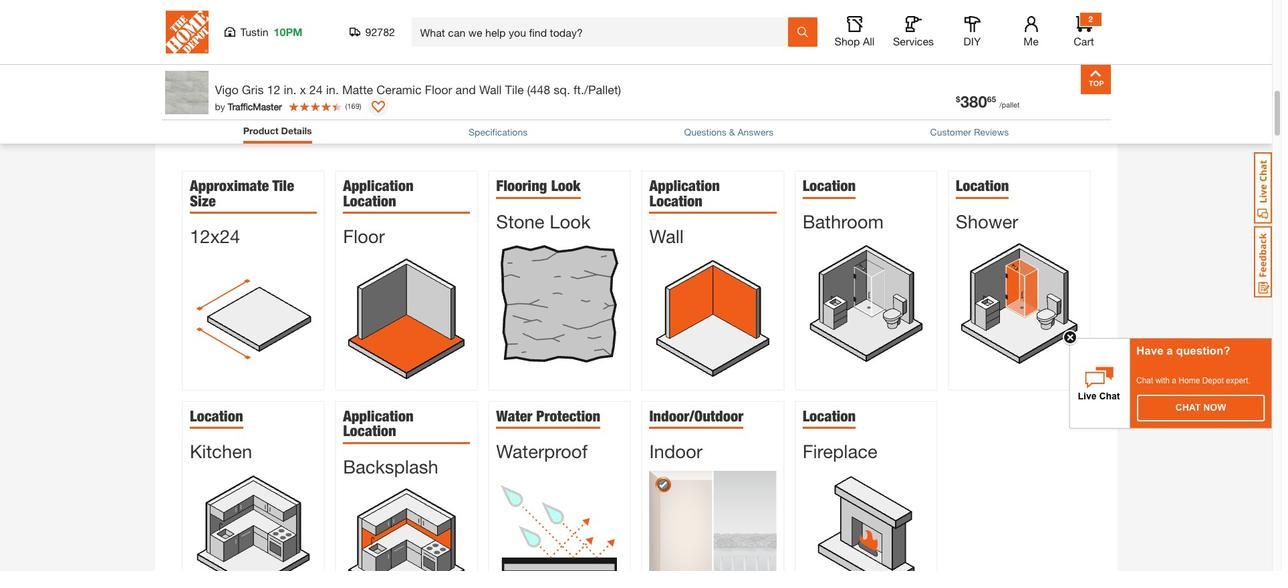 Task type: locate. For each thing, give the bounding box(es) containing it.
product
[[162, 110, 207, 124], [243, 125, 279, 136]]

0 vertical spatial product
[[162, 110, 207, 124]]

65
[[988, 94, 997, 104]]

)
[[360, 102, 362, 110]]

purchase.
[[906, 60, 947, 72]]

product image image
[[165, 71, 208, 114]]

169
[[347, 102, 360, 110]]

diy
[[964, 35, 982, 47]]

live chat image
[[1255, 153, 1273, 224]]

this
[[793, 60, 808, 72]]

item
[[811, 60, 829, 72]]

return down free on the right top
[[763, 60, 791, 72]]

questions & answers button
[[685, 125, 774, 139], [685, 125, 774, 139]]

0 horizontal spatial in.
[[284, 82, 297, 97]]

1 vertical spatial product
[[243, 125, 279, 136]]

details
[[210, 110, 250, 124], [281, 125, 312, 136]]

1 horizontal spatial details
[[281, 125, 312, 136]]

returns
[[834, 42, 879, 57]]

product details down the trafficmaster
[[243, 125, 312, 136]]

0 vertical spatial details
[[210, 110, 250, 124]]

reviews
[[975, 126, 1010, 138]]

or
[[931, 42, 943, 57]]

me button
[[1010, 16, 1053, 48]]

vigo gris 12 in. x 24 in. matte ceramic floor and wall tile (448 sq. ft./pallet)
[[215, 82, 622, 97]]

$ 380 65 /pallet
[[957, 92, 1020, 111]]

a
[[1167, 345, 1174, 358], [1173, 377, 1177, 386]]

0 vertical spatial &
[[791, 42, 800, 57]]

have
[[1137, 345, 1164, 358]]

return right read
[[975, 60, 1003, 72]]

None field
[[759, 0, 787, 16]]

1 in. from the left
[[284, 82, 297, 97]]

specifications button
[[469, 125, 528, 139], [469, 125, 528, 139]]

0 horizontal spatial return
[[763, 60, 791, 72]]

view virtual sample
[[354, 46, 467, 60]]

ceramic
[[377, 82, 422, 97]]

2 return from the left
[[975, 60, 1003, 72]]

/pallet
[[1000, 100, 1020, 109]]

view
[[354, 46, 381, 60]]

in.
[[284, 82, 297, 97], [326, 82, 339, 97]]

return
[[763, 60, 791, 72], [975, 60, 1003, 72]]

& left answers
[[730, 126, 736, 138]]

chat now
[[1176, 403, 1227, 414]]

details down the vigo
[[210, 110, 250, 124]]

0 horizontal spatial &
[[730, 126, 736, 138]]

1 horizontal spatial return
[[975, 60, 1003, 72]]

& inside "free & easy returns in store or online return this item within 90 days of purchase. read return policy"
[[791, 42, 800, 57]]

product down the trafficmaster
[[243, 125, 279, 136]]

product left "by"
[[162, 110, 207, 124]]

a right 'with'
[[1173, 377, 1177, 386]]

in. right the 24
[[326, 82, 339, 97]]

& for easy
[[791, 42, 800, 57]]

by
[[215, 101, 225, 112]]

shop all
[[835, 35, 875, 47]]

in
[[239, 46, 249, 60]]

2
[[1089, 14, 1094, 24]]

sq.
[[554, 82, 571, 97]]

&
[[791, 42, 800, 57], [730, 126, 736, 138]]

icon image
[[731, 49, 753, 65]]

services button
[[893, 16, 935, 48]]

1 vertical spatial &
[[730, 126, 736, 138]]

x
[[300, 82, 306, 97]]

product details
[[162, 110, 250, 124], [243, 125, 312, 136]]

trafficmaster
[[228, 101, 282, 112]]

virtual
[[385, 46, 421, 60]]

1 horizontal spatial &
[[791, 42, 800, 57]]

What can we help you find today? search field
[[420, 18, 788, 46]]

1 horizontal spatial product
[[243, 125, 279, 136]]

in. left x at the left top of page
[[284, 82, 297, 97]]

0 vertical spatial a
[[1167, 345, 1174, 358]]

product details down the vigo
[[162, 110, 250, 124]]

customer
[[931, 126, 972, 138]]

questions
[[685, 126, 727, 138]]

1 horizontal spatial in.
[[326, 82, 339, 97]]

a right have
[[1167, 345, 1174, 358]]

shop all button
[[834, 16, 877, 48]]

chat now link
[[1138, 396, 1265, 422]]

& up this
[[791, 42, 800, 57]]

free
[[763, 42, 788, 57]]

0 vertical spatial product details
[[162, 110, 250, 124]]

depot
[[1203, 377, 1225, 386]]

the home depot logo image
[[166, 11, 208, 54]]

details down x at the left top of page
[[281, 125, 312, 136]]

in
[[883, 42, 893, 57]]

customer reviews
[[931, 126, 1010, 138]]

24
[[310, 82, 323, 97]]

product details button
[[155, 91, 1118, 144], [243, 124, 312, 140], [243, 124, 312, 138]]

chat
[[1176, 403, 1202, 414]]

easy
[[803, 42, 830, 57]]



Task type: describe. For each thing, give the bounding box(es) containing it.
(
[[346, 102, 347, 110]]

12
[[267, 82, 281, 97]]

my
[[252, 46, 270, 60]]

room
[[273, 46, 307, 60]]

display image
[[372, 101, 385, 114]]

online
[[946, 42, 983, 57]]

by trafficmaster
[[215, 101, 282, 112]]

380
[[961, 92, 988, 111]]

of
[[895, 60, 904, 72]]

1 return from the left
[[763, 60, 791, 72]]

wall
[[480, 82, 502, 97]]

read
[[951, 60, 973, 72]]

1 vertical spatial product details
[[243, 125, 312, 136]]

view virtual sample button
[[332, 40, 483, 66]]

90
[[859, 60, 869, 72]]

& for answers
[[730, 126, 736, 138]]

0 horizontal spatial details
[[210, 110, 250, 124]]

( 169 )
[[346, 102, 362, 110]]

have a question?
[[1137, 345, 1231, 358]]

with
[[1156, 377, 1171, 386]]

1 vertical spatial a
[[1173, 377, 1177, 386]]

diy button
[[952, 16, 994, 48]]

0 horizontal spatial product
[[162, 110, 207, 124]]

cart
[[1074, 35, 1095, 47]]

question?
[[1177, 345, 1231, 358]]

see this in my room
[[186, 46, 307, 60]]

store
[[897, 42, 927, 57]]

$
[[957, 94, 961, 104]]

and
[[456, 82, 476, 97]]

services
[[894, 35, 934, 47]]

cart 2
[[1074, 14, 1095, 47]]

2 in. from the left
[[326, 82, 339, 97]]

ft./pallet)
[[574, 82, 622, 97]]

92782
[[366, 25, 395, 38]]

top button
[[1081, 64, 1111, 94]]

shop
[[835, 35, 861, 47]]

vigo
[[215, 82, 239, 97]]

free & easy returns in store or online return this item within 90 days of purchase. read return policy
[[763, 42, 1031, 72]]

1 vertical spatial details
[[281, 125, 312, 136]]

chat
[[1137, 377, 1154, 386]]

expert.
[[1227, 377, 1251, 386]]

me
[[1024, 35, 1039, 47]]

now
[[1204, 403, 1227, 414]]

tustin
[[240, 25, 269, 38]]

chat with a home depot expert.
[[1137, 377, 1251, 386]]

tustin 10pm
[[240, 25, 303, 38]]

this
[[211, 46, 235, 60]]

see
[[186, 46, 208, 60]]

floor
[[425, 82, 453, 97]]

specifications
[[469, 126, 528, 138]]

10pm
[[274, 25, 303, 38]]

all
[[864, 35, 875, 47]]

see this in my room button
[[168, 40, 319, 66]]

92782 button
[[350, 25, 396, 39]]

(448
[[527, 82, 551, 97]]

policy
[[1006, 60, 1031, 72]]

feedback link image
[[1255, 226, 1273, 298]]

tile
[[505, 82, 524, 97]]

matte
[[342, 82, 373, 97]]

questions & answers
[[685, 126, 774, 138]]

sample
[[424, 46, 467, 60]]

read return policy link
[[951, 59, 1031, 73]]

within
[[832, 60, 856, 72]]

home
[[1180, 377, 1201, 386]]

gris
[[242, 82, 264, 97]]

days
[[872, 60, 893, 72]]

answers
[[738, 126, 774, 138]]



Task type: vqa. For each thing, say whether or not it's contained in the screenshot.
Top Savings For You
no



